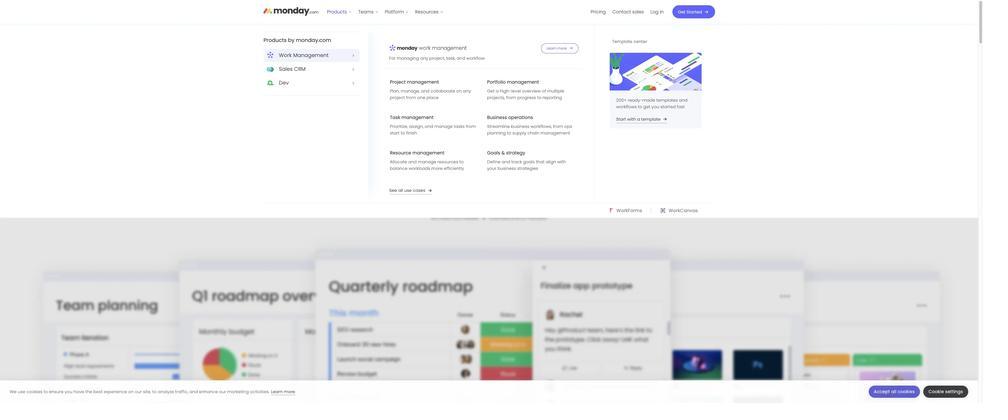 Task type: describe. For each thing, give the bounding box(es) containing it.
main element
[[0, 0, 979, 404]]

center
[[634, 38, 648, 45]]

workforms
[[617, 208, 642, 214]]

workloads
[[409, 165, 430, 172]]

portfolio management get a high-level overview of multiple projects, from progress to reporting
[[487, 79, 565, 101]]

business operations streamline business workflows, from ops planning to supply chain management
[[487, 114, 572, 136]]

and inside goals & strategy define and track goals that align with your business strategies
[[502, 159, 510, 165]]

2 vertical spatial get
[[471, 198, 480, 206]]

workflows,
[[531, 123, 552, 130]]

hp asset white bg image
[[0, 234, 979, 404]]

teams
[[358, 9, 374, 15]]

manage,
[[401, 88, 420, 94]]

portfolio
[[487, 79, 506, 85]]

log
[[651, 9, 659, 15]]

from inside portfolio management get a high-level overview of multiple projects, from progress to reporting
[[506, 94, 516, 101]]

1 vertical spatial on
[[521, 215, 527, 221]]

start
[[390, 130, 400, 136]]

template
[[641, 116, 661, 123]]

management
[[293, 52, 329, 59]]

task,
[[446, 55, 456, 61]]

new way of working
[[371, 62, 608, 95]]

crm
[[294, 65, 306, 73]]

work inside main submenu element
[[279, 52, 292, 59]]

that
[[536, 159, 545, 165]]

needed
[[463, 215, 479, 221]]

projects,
[[487, 94, 505, 101]]

cookie
[[929, 389, 944, 396]]

to inside portfolio management get a high-level overview of multiple projects, from progress to reporting
[[537, 94, 542, 101]]

&
[[502, 150, 505, 156]]

planning
[[487, 130, 506, 136]]

crm icon image
[[483, 142, 496, 156]]

analyze
[[158, 389, 174, 395]]

to inside the business operations streamline business workflows, from ops planning to supply chain management
[[507, 130, 511, 136]]

1 vertical spatial monday.com
[[514, 103, 562, 113]]

bigger desktop close monday wm logo1 image
[[389, 44, 467, 53]]

strategies
[[517, 165, 538, 172]]

fast
[[677, 104, 685, 110]]

200+
[[616, 97, 627, 104]]

way
[[426, 62, 477, 95]]

by
[[288, 36, 295, 44]]

and inside project management plan, manage, and collaborate on any project from one place
[[421, 88, 430, 94]]

manage inside resource management allocate and manage resources to balance workloads more efficiently
[[418, 159, 436, 165]]

plan
[[538, 215, 547, 221]]

activities.
[[250, 389, 270, 395]]

os?
[[583, 103, 597, 113]]

list inside main element
[[588, 0, 667, 24]]

chain
[[528, 130, 540, 136]]

to left the ensure
[[44, 389, 48, 395]]

list containing products by monday.com
[[0, 0, 979, 404]]

pmo icon image
[[437, 142, 450, 156]]

200+ ready-made templates and workflows to get you started fast
[[616, 97, 688, 110]]

ready-
[[628, 97, 643, 104]]

marketing
[[227, 389, 249, 395]]

business inside the business operations streamline business workflows, from ops planning to supply chain management
[[511, 123, 530, 130]]

1 vertical spatial started
[[482, 198, 501, 206]]

from inside project management plan, manage, and collaborate on any project from one place
[[406, 94, 416, 101]]

supply
[[513, 130, 527, 136]]

time
[[510, 215, 520, 221]]

0 horizontal spatial of
[[482, 62, 506, 95]]

of inside portfolio management get a high-level overview of multiple projects, from progress to reporting
[[542, 88, 546, 94]]

operations
[[508, 114, 533, 121]]

would
[[403, 103, 424, 113]]

management for task management
[[402, 114, 434, 121]]

on inside dialog
[[128, 389, 134, 395]]

define
[[487, 159, 501, 165]]

cookie settings
[[929, 389, 963, 396]]

efficiently
[[444, 165, 464, 172]]

started inside main element
[[687, 9, 702, 15]]

learn more
[[547, 46, 567, 51]]

to right site,
[[152, 389, 157, 395]]

a
[[365, 34, 382, 67]]

any inside project management plan, manage, and collaborate on any project from one place
[[463, 88, 471, 94]]

to right like
[[455, 103, 462, 113]]

more inside button
[[558, 46, 567, 51]]

get started inside main element
[[678, 9, 702, 15]]

and inside '200+ ready-made templates and workflows to get you started fast'
[[679, 97, 688, 104]]

place
[[427, 94, 439, 101]]

goals
[[487, 150, 500, 156]]

1 our from the left
[[135, 389, 142, 395]]

multiple
[[548, 88, 565, 94]]

for
[[389, 55, 396, 61]]

manage for to
[[464, 103, 495, 113]]

unlimited
[[489, 215, 509, 221]]

get started button inside main element
[[673, 5, 715, 18]]

a platform built for a
[[365, 34, 613, 67]]

in
[[660, 9, 664, 15]]

assign,
[[409, 123, 424, 130]]

template
[[612, 38, 633, 45]]

✦
[[482, 215, 486, 221]]

2 our from the left
[[219, 389, 226, 395]]

with inside goals & strategy define and track goals that align with your business strategies
[[558, 159, 566, 165]]

allocate
[[390, 159, 407, 165]]

manage for and
[[435, 123, 453, 130]]

align
[[546, 159, 556, 165]]

plan,
[[390, 88, 400, 94]]

sales
[[633, 9, 644, 15]]

we
[[10, 389, 17, 395]]

see all use cases link
[[389, 187, 433, 195]]

resources
[[415, 9, 439, 15]]

dialog containing we use cookies to ensure you have the best experience on our site, to analyze traffic, and enhance our marketing activities.
[[0, 381, 979, 404]]

products for products by monday.com
[[264, 36, 287, 44]]

products by monday.com
[[264, 36, 331, 44]]

1 horizontal spatial you
[[426, 103, 439, 113]]

project
[[390, 94, 405, 101]]

ops
[[565, 123, 572, 130]]

level
[[512, 88, 521, 94]]

platform link
[[382, 7, 412, 17]]

monday.com logo image
[[263, 4, 319, 18]]

pricing link
[[588, 7, 609, 17]]

one
[[417, 94, 426, 101]]

template center
[[612, 38, 648, 45]]

dev
[[279, 79, 289, 87]]

to inside '200+ ready-made templates and workflows to get you started fast'
[[638, 104, 642, 110]]

more inside resource management allocate and manage resources to balance workloads more efficiently
[[432, 165, 443, 172]]

new
[[371, 62, 421, 95]]

and inside resource management allocate and manage resources to balance workloads more efficiently
[[408, 159, 417, 165]]

use inside see all use cases link
[[404, 187, 412, 194]]



Task type: locate. For each thing, give the bounding box(es) containing it.
1 horizontal spatial any
[[463, 88, 471, 94]]

all
[[398, 187, 403, 194], [892, 389, 897, 396]]

1 horizontal spatial with
[[558, 159, 566, 165]]

0 vertical spatial monday.com
[[296, 36, 331, 44]]

products left by
[[264, 36, 287, 44]]

1 horizontal spatial monday.com
[[514, 103, 562, 113]]

work
[[279, 52, 292, 59], [564, 103, 581, 113]]

to inside task management prioritize, assign, and manage tasks from start to finish
[[401, 130, 405, 136]]

started
[[661, 104, 676, 110]]

monday.com
[[296, 36, 331, 44], [514, 103, 562, 113]]

best
[[93, 389, 103, 395]]

1 horizontal spatial on
[[456, 88, 462, 94]]

get right in
[[678, 9, 686, 15]]

site,
[[143, 389, 151, 395]]

accept all cookies button
[[869, 386, 920, 398]]

started
[[687, 9, 702, 15], [482, 198, 501, 206]]

start with a template
[[616, 116, 661, 123]]

management up level
[[507, 79, 539, 85]]

2 list from the left
[[588, 0, 667, 24]]

0 vertical spatial with
[[497, 103, 512, 113]]

contact
[[613, 9, 631, 15]]

0 vertical spatial any
[[420, 55, 428, 61]]

resource
[[390, 150, 411, 156]]

use inside dialog
[[18, 389, 25, 395]]

management up manage,
[[407, 79, 439, 85]]

0 vertical spatial business
[[511, 123, 530, 130]]

products
[[327, 9, 347, 15], [264, 36, 287, 44]]

on right collaborate
[[456, 88, 462, 94]]

1 horizontal spatial get
[[487, 88, 495, 94]]

manage down projects,
[[464, 103, 495, 113]]

with up business
[[497, 103, 512, 113]]

on right experience
[[128, 389, 134, 395]]

0 horizontal spatial learn more link
[[271, 389, 295, 396]]

0 horizontal spatial our
[[135, 389, 142, 395]]

managing
[[397, 55, 419, 61]]

list containing pricing
[[588, 0, 667, 24]]

0 vertical spatial learn more link
[[541, 43, 579, 53]]

all inside button
[[892, 389, 897, 396]]

none checkbox marketing icon
[[377, 133, 418, 173]]

workforms link
[[609, 207, 642, 215]]

resource management allocate and manage resources to balance workloads more efficiently
[[390, 150, 464, 172]]

business inside goals & strategy define and track goals that align with your business strategies
[[498, 165, 516, 172]]

log in link
[[648, 7, 667, 17]]

1 horizontal spatial get started button
[[673, 5, 715, 18]]

learn right the activities.
[[271, 389, 283, 395]]

1 horizontal spatial started
[[687, 9, 702, 15]]

and right task,
[[457, 55, 465, 61]]

list
[[0, 0, 979, 404], [588, 0, 667, 24]]

track
[[512, 159, 522, 165]]

0 horizontal spatial more
[[284, 389, 295, 395]]

1 horizontal spatial learn more link
[[541, 43, 579, 53]]

sales crm
[[279, 65, 306, 73]]

from down level
[[506, 94, 516, 101]]

work management
[[279, 52, 329, 59]]

learn more link right the activities.
[[271, 389, 295, 396]]

1 vertical spatial manage
[[435, 123, 453, 130]]

and right assign,
[[425, 123, 433, 130]]

use right we
[[18, 389, 25, 395]]

main submenu element
[[0, 24, 979, 218]]

start
[[616, 116, 626, 123]]

0 vertical spatial products
[[327, 9, 347, 15]]

management inside the business operations streamline business workflows, from ops planning to supply chain management
[[541, 130, 570, 136]]

contact sales button
[[609, 7, 648, 17]]

management inside portfolio management get a high-level overview of multiple projects, from progress to reporting
[[507, 79, 539, 85]]

1 vertical spatial use
[[18, 389, 25, 395]]

all inside main submenu element
[[398, 187, 403, 194]]

0 vertical spatial on
[[456, 88, 462, 94]]

from inside the business operations streamline business workflows, from ops planning to supply chain management
[[553, 123, 563, 130]]

a
[[597, 34, 613, 67], [496, 88, 499, 94], [637, 116, 640, 123]]

get started right in
[[678, 9, 702, 15]]

our right enhance
[[219, 389, 226, 395]]

to down overview
[[537, 94, 542, 101]]

and up fast
[[679, 97, 688, 104]]

all for cookies
[[892, 389, 897, 396]]

management inside project management plan, manage, and collaborate on any project from one place
[[407, 79, 439, 85]]

1 vertical spatial more
[[432, 165, 443, 172]]

from left ops
[[553, 123, 563, 130]]

get started button right in
[[673, 5, 715, 18]]

to left get
[[638, 104, 642, 110]]

get up needed on the left bottom of page
[[471, 198, 480, 206]]

you inside '200+ ready-made templates and workflows to get you started fast'
[[652, 104, 660, 110]]

learn inside learn more button
[[547, 46, 557, 51]]

management inside task management prioritize, assign, and manage tasks from start to finish
[[402, 114, 434, 121]]

0 horizontal spatial started
[[482, 198, 501, 206]]

management up workloads
[[413, 150, 445, 156]]

and up one
[[421, 88, 430, 94]]

get up projects,
[[487, 88, 495, 94]]

streamline
[[487, 123, 510, 130]]

free
[[528, 215, 537, 221]]

management down ops
[[541, 130, 570, 136]]

1 vertical spatial get started
[[471, 198, 501, 206]]

to inside resource management allocate and manage resources to balance workloads more efficiently
[[460, 159, 464, 165]]

1 horizontal spatial use
[[404, 187, 412, 194]]

2 horizontal spatial a
[[637, 116, 640, 123]]

pricing
[[591, 9, 606, 15]]

1 vertical spatial learn
[[271, 389, 283, 395]]

a up projects,
[[496, 88, 499, 94]]

of up reporting
[[542, 88, 546, 94]]

None checkbox
[[377, 133, 418, 173], [469, 133, 510, 173], [561, 133, 602, 173], [607, 133, 648, 173], [561, 133, 602, 173], [607, 133, 648, 173]]

from inside task management prioritize, assign, and manage tasks from start to finish
[[466, 123, 476, 130]]

0 vertical spatial all
[[398, 187, 403, 194]]

2 horizontal spatial you
[[652, 104, 660, 110]]

on left free
[[521, 215, 527, 221]]

cookies
[[26, 389, 42, 395], [898, 389, 915, 396]]

0 vertical spatial started
[[687, 9, 702, 15]]

more inside dialog
[[284, 389, 295, 395]]

all right "accept" on the bottom right of the page
[[892, 389, 897, 396]]

wm image image
[[610, 53, 702, 91]]

what
[[382, 103, 401, 113]]

to down the prioritize, at the left
[[401, 130, 405, 136]]

1 horizontal spatial of
[[542, 88, 546, 94]]

business
[[487, 114, 507, 121]]

for managing any project, task, and workflow
[[389, 55, 485, 61]]

1 vertical spatial get started button
[[461, 194, 518, 210]]

of left level
[[482, 62, 506, 95]]

and up workloads
[[408, 159, 417, 165]]

you right get
[[652, 104, 660, 110]]

1 vertical spatial learn more link
[[271, 389, 295, 396]]

a left template
[[637, 116, 640, 123]]

see
[[389, 187, 397, 194]]

more down resources
[[432, 165, 443, 172]]

to up efficiently
[[460, 159, 464, 165]]

resources
[[438, 159, 458, 165]]

with right start
[[627, 116, 636, 123]]

none checkbox crm icon
[[469, 133, 510, 173]]

manage left tasks
[[435, 123, 453, 130]]

management for portfolio management
[[507, 79, 539, 85]]

1 horizontal spatial products
[[327, 9, 347, 15]]

1 horizontal spatial get started
[[678, 9, 702, 15]]

log in
[[651, 9, 664, 15]]

more right the activities.
[[284, 389, 295, 395]]

cookies right "accept" on the bottom right of the page
[[898, 389, 915, 396]]

products left teams
[[327, 9, 347, 15]]

0 horizontal spatial monday.com
[[296, 36, 331, 44]]

products link
[[324, 7, 355, 17]]

monday.com up "management"
[[296, 36, 331, 44]]

contact sales
[[613, 9, 644, 15]]

1 list from the left
[[0, 0, 979, 404]]

2 horizontal spatial with
[[627, 116, 636, 123]]

goals & strategy define and track goals that align with your business strategies
[[487, 150, 566, 172]]

manage up workloads
[[418, 159, 436, 165]]

learn more link up working
[[541, 43, 579, 53]]

0 horizontal spatial get started button
[[461, 194, 518, 210]]

the
[[85, 389, 92, 395]]

any down bigger desktop close monday wm logo1
[[420, 55, 428, 61]]

0 vertical spatial get
[[678, 9, 686, 15]]

and inside task management prioritize, assign, and manage tasks from start to finish
[[425, 123, 433, 130]]

work up sales
[[279, 52, 292, 59]]

with right align
[[558, 159, 566, 165]]

0 horizontal spatial products
[[264, 36, 287, 44]]

1 horizontal spatial more
[[432, 165, 443, 172]]

1 horizontal spatial learn
[[547, 46, 557, 51]]

you down place on the left top of the page
[[426, 103, 439, 113]]

manage
[[464, 103, 495, 113], [435, 123, 453, 130], [418, 159, 436, 165]]

management for resource management
[[413, 150, 445, 156]]

1 vertical spatial a
[[496, 88, 499, 94]]

no credit card needed   ✦    unlimited time on free plan
[[431, 215, 547, 221]]

1 horizontal spatial work
[[564, 103, 581, 113]]

1 vertical spatial any
[[463, 88, 471, 94]]

our left site,
[[135, 389, 142, 395]]

traffic,
[[175, 389, 188, 395]]

more up working
[[558, 46, 567, 51]]

0 vertical spatial use
[[404, 187, 412, 194]]

project
[[390, 79, 406, 85]]

1 vertical spatial business
[[498, 165, 516, 172]]

learn more button
[[541, 43, 579, 53]]

monday.com inside main submenu element
[[296, 36, 331, 44]]

0 horizontal spatial with
[[497, 103, 512, 113]]

0 vertical spatial more
[[558, 46, 567, 51]]

1 vertical spatial with
[[627, 116, 636, 123]]

on inside project management plan, manage, and collaborate on any project from one place
[[456, 88, 462, 94]]

1 horizontal spatial cookies
[[898, 389, 915, 396]]

balance
[[390, 165, 408, 172]]

you left have
[[65, 389, 72, 395]]

2 vertical spatial manage
[[418, 159, 436, 165]]

and right traffic,
[[189, 389, 198, 395]]

workflows
[[616, 104, 637, 110]]

started up no credit card needed   ✦    unlimited time on free plan
[[482, 198, 501, 206]]

1 horizontal spatial all
[[892, 389, 897, 396]]

and
[[457, 55, 465, 61], [421, 88, 430, 94], [679, 97, 688, 104], [425, 123, 433, 130], [408, 159, 417, 165], [502, 159, 510, 165], [189, 389, 198, 395]]

1 vertical spatial work
[[564, 103, 581, 113]]

management inside resource management allocate and manage resources to balance workloads more efficiently
[[413, 150, 445, 156]]

2 vertical spatial with
[[558, 159, 566, 165]]

0 vertical spatial manage
[[464, 103, 495, 113]]

monday.com down progress
[[514, 103, 562, 113]]

reporting
[[543, 94, 562, 101]]

have
[[74, 389, 84, 395]]

get started
[[678, 9, 702, 15], [471, 198, 501, 206]]

for
[[559, 34, 591, 67]]

cookies inside button
[[898, 389, 915, 396]]

get started button up no credit card needed   ✦    unlimited time on free plan
[[461, 194, 518, 210]]

resources link
[[412, 7, 447, 17]]

0 horizontal spatial work
[[279, 52, 292, 59]]

business down track at the right top of the page
[[498, 165, 516, 172]]

1 horizontal spatial our
[[219, 389, 226, 395]]

2 vertical spatial a
[[637, 116, 640, 123]]

products inside main submenu element
[[264, 36, 287, 44]]

no
[[431, 215, 437, 221]]

and down &
[[502, 159, 510, 165]]

1 vertical spatial all
[[892, 389, 897, 396]]

management up assign,
[[402, 114, 434, 121]]

to left supply
[[507, 130, 511, 136]]

None checkbox
[[285, 133, 326, 173], [331, 133, 372, 173], [423, 133, 464, 173], [515, 133, 556, 173], [653, 133, 694, 173], [285, 133, 326, 173], [331, 133, 372, 173], [515, 133, 556, 173], [653, 133, 694, 173]]

use left cases
[[404, 187, 412, 194]]

0 horizontal spatial any
[[420, 55, 428, 61]]

cookies right we
[[26, 389, 42, 395]]

from
[[406, 94, 416, 101], [506, 94, 516, 101], [466, 123, 476, 130], [553, 123, 563, 130]]

from down manage,
[[406, 94, 416, 101]]

enhance
[[199, 389, 218, 395]]

a inside portfolio management get a high-level overview of multiple projects, from progress to reporting
[[496, 88, 499, 94]]

made
[[643, 97, 655, 104]]

0 horizontal spatial get started
[[471, 198, 501, 206]]

templates
[[657, 97, 678, 104]]

group
[[282, 130, 696, 176]]

started right in
[[687, 9, 702, 15]]

what would you like to manage with monday.com work os?
[[382, 103, 597, 113]]

0 horizontal spatial use
[[18, 389, 25, 395]]

0 vertical spatial work
[[279, 52, 292, 59]]

1 vertical spatial get
[[487, 88, 495, 94]]

2 horizontal spatial on
[[521, 215, 527, 221]]

manage inside task management prioritize, assign, and manage tasks from start to finish
[[435, 123, 453, 130]]

marketing icon image
[[391, 142, 404, 156]]

experience
[[104, 389, 127, 395]]

learn left for
[[547, 46, 557, 51]]

task
[[390, 114, 400, 121]]

accept all cookies
[[874, 389, 915, 396]]

get inside portfolio management get a high-level overview of multiple projects, from progress to reporting
[[487, 88, 495, 94]]

any right collaborate
[[463, 88, 471, 94]]

0 horizontal spatial on
[[128, 389, 134, 395]]

0 vertical spatial get started button
[[673, 5, 715, 18]]

products for products
[[327, 9, 347, 15]]

0 horizontal spatial you
[[65, 389, 72, 395]]

platform
[[388, 34, 493, 67]]

you inside dialog
[[65, 389, 72, 395]]

0 vertical spatial learn
[[547, 46, 557, 51]]

start with a template link
[[616, 116, 669, 124]]

cookies for use
[[26, 389, 42, 395]]

cases
[[413, 187, 426, 194]]

2 vertical spatial more
[[284, 389, 295, 395]]

all for use
[[398, 187, 403, 194]]

from right tasks
[[466, 123, 476, 130]]

none checkbox "pmo icon"
[[423, 133, 464, 173]]

all right see
[[398, 187, 403, 194]]

1 horizontal spatial a
[[597, 34, 613, 67]]

work left os?
[[564, 103, 581, 113]]

0 vertical spatial get started
[[678, 9, 702, 15]]

0 horizontal spatial learn
[[271, 389, 283, 395]]

0 horizontal spatial all
[[398, 187, 403, 194]]

strategy
[[506, 150, 525, 156]]

project management plan, manage, and collaborate on any project from one place
[[390, 79, 471, 101]]

dialog
[[0, 381, 979, 404]]

management for project management
[[407, 79, 439, 85]]

a right for
[[597, 34, 613, 67]]

cookies for all
[[898, 389, 915, 396]]

ensure
[[49, 389, 63, 395]]

1 vertical spatial products
[[264, 36, 287, 44]]

project,
[[430, 55, 445, 61]]

2 vertical spatial on
[[128, 389, 134, 395]]

get started up ✦
[[471, 198, 501, 206]]

2 horizontal spatial get
[[678, 9, 686, 15]]

0 vertical spatial a
[[597, 34, 613, 67]]

2 horizontal spatial more
[[558, 46, 567, 51]]

0 horizontal spatial get
[[471, 198, 480, 206]]

0 horizontal spatial cookies
[[26, 389, 42, 395]]

settings
[[946, 389, 963, 396]]

business up supply
[[511, 123, 530, 130]]

0 horizontal spatial a
[[496, 88, 499, 94]]

your
[[487, 165, 497, 172]]

workcanvas link
[[660, 207, 698, 215]]

cookie settings button
[[924, 386, 969, 398]]



Task type: vqa. For each thing, say whether or not it's contained in the screenshot.


